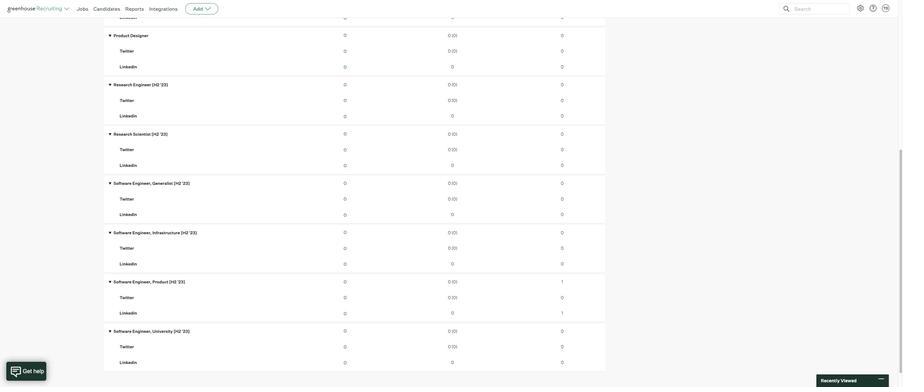 Task type: locate. For each thing, give the bounding box(es) containing it.
1 1 from the top
[[562, 280, 563, 285]]

4 twitter from the top
[[120, 197, 134, 202]]

1 (0) from the top
[[452, 33, 458, 38]]

14 0 (0) from the top
[[448, 345, 458, 350]]

9 0 (0) from the top
[[448, 230, 458, 235]]

software engineer, product [h2 '23]
[[113, 280, 185, 285]]

22 0 link from the top
[[344, 360, 347, 366]]

configure image
[[857, 4, 865, 12]]

jobs link
[[77, 6, 88, 12]]

linkedin
[[120, 15, 137, 20], [120, 64, 137, 69], [120, 114, 137, 119], [120, 163, 137, 168], [120, 212, 137, 217], [120, 261, 137, 267], [120, 311, 137, 316], [120, 360, 137, 365]]

0 vertical spatial research
[[114, 82, 132, 87]]

scientist
[[133, 132, 151, 137]]

engineer,
[[132, 181, 152, 186], [132, 230, 152, 235], [132, 280, 152, 285], [132, 329, 152, 334]]

add button
[[185, 3, 218, 14]]

2 twitter from the top
[[120, 98, 134, 103]]

7 twitter from the top
[[120, 345, 134, 350]]

td button
[[882, 4, 890, 12]]

reports link
[[125, 6, 144, 12]]

2 research from the top
[[114, 132, 132, 137]]

research left scientist
[[114, 132, 132, 137]]

university
[[152, 329, 173, 334]]

linkedin for software engineer, infrastructure [h2 '23]
[[120, 261, 137, 267]]

'23] for university
[[182, 329, 190, 334]]

candidates
[[93, 6, 120, 12]]

engineer, for university
[[132, 329, 152, 334]]

5 0 link from the top
[[344, 82, 347, 87]]

1 twitter from the top
[[120, 49, 134, 54]]

19 0 link from the top
[[344, 311, 347, 316]]

6 0 (0) from the top
[[448, 147, 458, 152]]

3 engineer, from the top
[[132, 280, 152, 285]]

0 (0)
[[448, 33, 458, 38], [448, 49, 458, 54], [448, 82, 458, 87], [448, 98, 458, 103], [448, 132, 458, 137], [448, 147, 458, 152], [448, 181, 458, 186], [448, 197, 458, 202], [448, 230, 458, 235], [448, 246, 458, 251], [448, 280, 458, 285], [448, 295, 458, 300], [448, 329, 458, 334], [448, 345, 458, 350]]

3 twitter from the top
[[120, 147, 134, 152]]

'23] for generalist
[[182, 181, 190, 186]]

2 engineer, from the top
[[132, 230, 152, 235]]

twitter for software engineer, product [h2 '23]
[[120, 295, 134, 300]]

product
[[114, 33, 130, 38], [152, 280, 168, 285]]

td button
[[881, 3, 891, 13]]

0 link
[[344, 15, 347, 20], [344, 33, 347, 38], [344, 48, 347, 54], [344, 64, 347, 70], [344, 82, 347, 87], [344, 98, 347, 103], [344, 114, 347, 119], [344, 131, 347, 137], [344, 147, 347, 152], [344, 163, 347, 168], [344, 180, 347, 186], [344, 196, 347, 202], [344, 212, 347, 218], [344, 230, 347, 235], [344, 246, 347, 251], [344, 262, 347, 267], [344, 279, 347, 284], [344, 295, 347, 300], [344, 311, 347, 316], [344, 328, 347, 334], [344, 344, 347, 350], [344, 360, 347, 366]]

research
[[114, 82, 132, 87], [114, 132, 132, 137]]

10 0 link from the top
[[344, 163, 347, 168]]

twitter for research scientist [h2 '23]
[[120, 147, 134, 152]]

8 (0) from the top
[[452, 197, 458, 202]]

'23] for product
[[177, 280, 185, 285]]

software for software engineer, infrastructure [h2 '23]
[[114, 230, 132, 235]]

4 engineer, from the top
[[132, 329, 152, 334]]

'23]
[[160, 82, 168, 87], [160, 132, 168, 137], [182, 181, 190, 186], [189, 230, 197, 235], [177, 280, 185, 285], [182, 329, 190, 334]]

recently viewed
[[821, 378, 857, 384]]

7 0 (0) from the top
[[448, 181, 458, 186]]

1 horizontal spatial product
[[152, 280, 168, 285]]

5 twitter from the top
[[120, 246, 134, 251]]

13 (0) from the top
[[452, 329, 458, 334]]

engineer, for product
[[132, 280, 152, 285]]

7 linkedin from the top
[[120, 311, 137, 316]]

research engineer [h2 '23]
[[113, 82, 168, 87]]

5 linkedin from the top
[[120, 212, 137, 217]]

[h2 for university
[[174, 329, 181, 334]]

1 engineer, from the top
[[132, 181, 152, 186]]

viewed
[[841, 378, 857, 384]]

software
[[114, 181, 132, 186], [114, 230, 132, 235], [114, 280, 132, 285], [114, 329, 132, 334]]

8 0 link from the top
[[344, 131, 347, 137]]

16 0 link from the top
[[344, 262, 347, 267]]

twitter
[[120, 49, 134, 54], [120, 98, 134, 103], [120, 147, 134, 152], [120, 197, 134, 202], [120, 246, 134, 251], [120, 295, 134, 300], [120, 345, 134, 350]]

infrastructure
[[152, 230, 180, 235]]

software engineer, university [h2 '23]
[[113, 329, 190, 334]]

twitter for software engineer, infrastructure [h2 '23]
[[120, 246, 134, 251]]

7 0 link from the top
[[344, 114, 347, 119]]

(0)
[[452, 33, 458, 38], [452, 49, 458, 54], [452, 82, 458, 87], [452, 98, 458, 103], [452, 132, 458, 137], [452, 147, 458, 152], [452, 181, 458, 186], [452, 197, 458, 202], [452, 230, 458, 235], [452, 246, 458, 251], [452, 280, 458, 285], [452, 295, 458, 300], [452, 329, 458, 334], [452, 345, 458, 350]]

12 (0) from the top
[[452, 295, 458, 300]]

6 linkedin from the top
[[120, 261, 137, 267]]

4 software from the top
[[114, 329, 132, 334]]

20 0 link from the top
[[344, 328, 347, 334]]

research scientist [h2 '23]
[[113, 132, 168, 137]]

11 0 (0) from the top
[[448, 280, 458, 285]]

research left engineer
[[114, 82, 132, 87]]

15 0 link from the top
[[344, 246, 347, 251]]

2 linkedin from the top
[[120, 64, 137, 69]]

5 (0) from the top
[[452, 132, 458, 137]]

1
[[562, 280, 563, 285], [562, 311, 563, 316]]

1 software from the top
[[114, 181, 132, 186]]

0
[[452, 15, 454, 20], [561, 15, 564, 20], [344, 15, 347, 20], [344, 33, 347, 38], [448, 33, 451, 38], [561, 33, 564, 38], [344, 48, 347, 54], [448, 49, 451, 54], [561, 49, 564, 54], [452, 64, 454, 69], [561, 64, 564, 69], [344, 64, 347, 70], [344, 82, 347, 87], [448, 82, 451, 87], [561, 82, 564, 87], [344, 98, 347, 103], [448, 98, 451, 103], [561, 98, 564, 103], [452, 114, 454, 119], [561, 114, 564, 119], [344, 114, 347, 119], [344, 131, 347, 137], [448, 132, 451, 137], [561, 132, 564, 137], [344, 147, 347, 152], [448, 147, 451, 152], [561, 147, 564, 152], [452, 163, 454, 168], [561, 163, 564, 168], [344, 163, 347, 168], [344, 180, 347, 186], [448, 181, 451, 186], [561, 181, 564, 186], [344, 196, 347, 202], [448, 197, 451, 202], [561, 197, 564, 202], [452, 212, 454, 217], [561, 212, 564, 217], [344, 212, 347, 218], [344, 230, 347, 235], [448, 230, 451, 235], [561, 230, 564, 235], [344, 246, 347, 251], [448, 246, 451, 251], [561, 246, 564, 251], [452, 261, 454, 267], [561, 261, 564, 267], [344, 262, 347, 267], [344, 279, 347, 284], [448, 280, 451, 285], [344, 295, 347, 300], [448, 295, 451, 300], [561, 295, 564, 300], [452, 311, 454, 316], [344, 311, 347, 316], [344, 328, 347, 334], [448, 329, 451, 334], [561, 329, 564, 334], [344, 344, 347, 350], [448, 345, 451, 350], [561, 345, 564, 350], [452, 360, 454, 365], [561, 360, 564, 365], [344, 360, 347, 366]]

0 0 0
[[344, 33, 347, 70], [561, 33, 564, 69], [344, 82, 347, 119], [561, 82, 564, 119], [344, 131, 347, 168], [561, 132, 564, 168], [344, 180, 347, 218], [561, 181, 564, 217], [344, 230, 347, 267], [561, 230, 564, 267], [344, 279, 347, 316], [344, 328, 347, 366], [561, 329, 564, 365]]

linkedin for product designer
[[120, 64, 137, 69]]

0 vertical spatial product
[[114, 33, 130, 38]]

twitter for product designer
[[120, 49, 134, 54]]

0 vertical spatial 1
[[562, 280, 563, 285]]

1 vertical spatial 1
[[562, 311, 563, 316]]

linkedin for software engineer, university [h2 '23]
[[120, 360, 137, 365]]

research for research scientist [h2 '23]
[[114, 132, 132, 137]]

3 (0) from the top
[[452, 82, 458, 87]]

engineer
[[133, 82, 151, 87]]

13 0 (0) from the top
[[448, 329, 458, 334]]

3 linkedin from the top
[[120, 114, 137, 119]]

3 software from the top
[[114, 280, 132, 285]]

9 (0) from the top
[[452, 230, 458, 235]]

2 software from the top
[[114, 230, 132, 235]]

4 linkedin from the top
[[120, 163, 137, 168]]

designer
[[130, 33, 148, 38]]

6 twitter from the top
[[120, 295, 134, 300]]

1 research from the top
[[114, 82, 132, 87]]

10 (0) from the top
[[452, 246, 458, 251]]

21 0 link from the top
[[344, 344, 347, 350]]

1 vertical spatial research
[[114, 132, 132, 137]]

[h2 for infrastructure
[[181, 230, 188, 235]]

13 0 link from the top
[[344, 212, 347, 218]]

linkedin for research scientist [h2 '23]
[[120, 163, 137, 168]]

2 1 from the top
[[562, 311, 563, 316]]

8 linkedin from the top
[[120, 360, 137, 365]]

[h2
[[152, 82, 159, 87], [152, 132, 159, 137], [174, 181, 181, 186], [181, 230, 188, 235], [169, 280, 177, 285], [174, 329, 181, 334]]



Task type: vqa. For each thing, say whether or not it's contained in the screenshot.
Oct
no



Task type: describe. For each thing, give the bounding box(es) containing it.
[h2 for generalist
[[174, 181, 181, 186]]

3 0 (0) from the top
[[448, 82, 458, 87]]

software engineer, infrastructure [h2 '23]
[[113, 230, 197, 235]]

4 (0) from the top
[[452, 98, 458, 103]]

1 linkedin from the top
[[120, 15, 137, 20]]

1 vertical spatial product
[[152, 280, 168, 285]]

4 0 link from the top
[[344, 64, 347, 70]]

'23] for infrastructure
[[189, 230, 197, 235]]

software for software engineer, generalist [h2 '23]
[[114, 181, 132, 186]]

research for research engineer [h2 '23]
[[114, 82, 132, 87]]

integrations
[[149, 6, 178, 12]]

add
[[193, 6, 203, 12]]

12 0 (0) from the top
[[448, 295, 458, 300]]

Search text field
[[793, 4, 844, 13]]

generalist
[[152, 181, 173, 186]]

linkedin for software engineer, generalist [h2 '23]
[[120, 212, 137, 217]]

1 0 1
[[561, 280, 564, 316]]

twitter for research engineer [h2 '23]
[[120, 98, 134, 103]]

4 0 (0) from the top
[[448, 98, 458, 103]]

2 (0) from the top
[[452, 49, 458, 54]]

11 (0) from the top
[[452, 280, 458, 285]]

14 (0) from the top
[[452, 345, 458, 350]]

linkedin for software engineer, product [h2 '23]
[[120, 311, 137, 316]]

td
[[884, 6, 889, 10]]

12 0 link from the top
[[344, 196, 347, 202]]

linkedin for research engineer [h2 '23]
[[120, 114, 137, 119]]

6 (0) from the top
[[452, 147, 458, 152]]

17 0 link from the top
[[344, 279, 347, 284]]

software for software engineer, university [h2 '23]
[[114, 329, 132, 334]]

twitter for software engineer, generalist [h2 '23]
[[120, 197, 134, 202]]

product designer
[[113, 33, 148, 38]]

[h2 for product
[[169, 280, 177, 285]]

engineer, for generalist
[[132, 181, 152, 186]]

software engineer, generalist [h2 '23]
[[113, 181, 190, 186]]

9 0 link from the top
[[344, 147, 347, 152]]

0 horizontal spatial product
[[114, 33, 130, 38]]

2 0 (0) from the top
[[448, 49, 458, 54]]

1 0 link from the top
[[344, 15, 347, 20]]

5 0 (0) from the top
[[448, 132, 458, 137]]

twitter for software engineer, university [h2 '23]
[[120, 345, 134, 350]]

greenhouse recruiting image
[[8, 5, 64, 13]]

engineer, for infrastructure
[[132, 230, 152, 235]]

6 0 link from the top
[[344, 98, 347, 103]]

jobs
[[77, 6, 88, 12]]

18 0 link from the top
[[344, 295, 347, 300]]

11 0 link from the top
[[344, 180, 347, 186]]

1 0 (0) from the top
[[448, 33, 458, 38]]

reports
[[125, 6, 144, 12]]

recently
[[821, 378, 840, 384]]

8 0 (0) from the top
[[448, 197, 458, 202]]

14 0 link from the top
[[344, 230, 347, 235]]

3 0 link from the top
[[344, 48, 347, 54]]

2 0 link from the top
[[344, 33, 347, 38]]

7 (0) from the top
[[452, 181, 458, 186]]

candidates link
[[93, 6, 120, 12]]

software for software engineer, product [h2 '23]
[[114, 280, 132, 285]]

10 0 (0) from the top
[[448, 246, 458, 251]]

integrations link
[[149, 6, 178, 12]]



